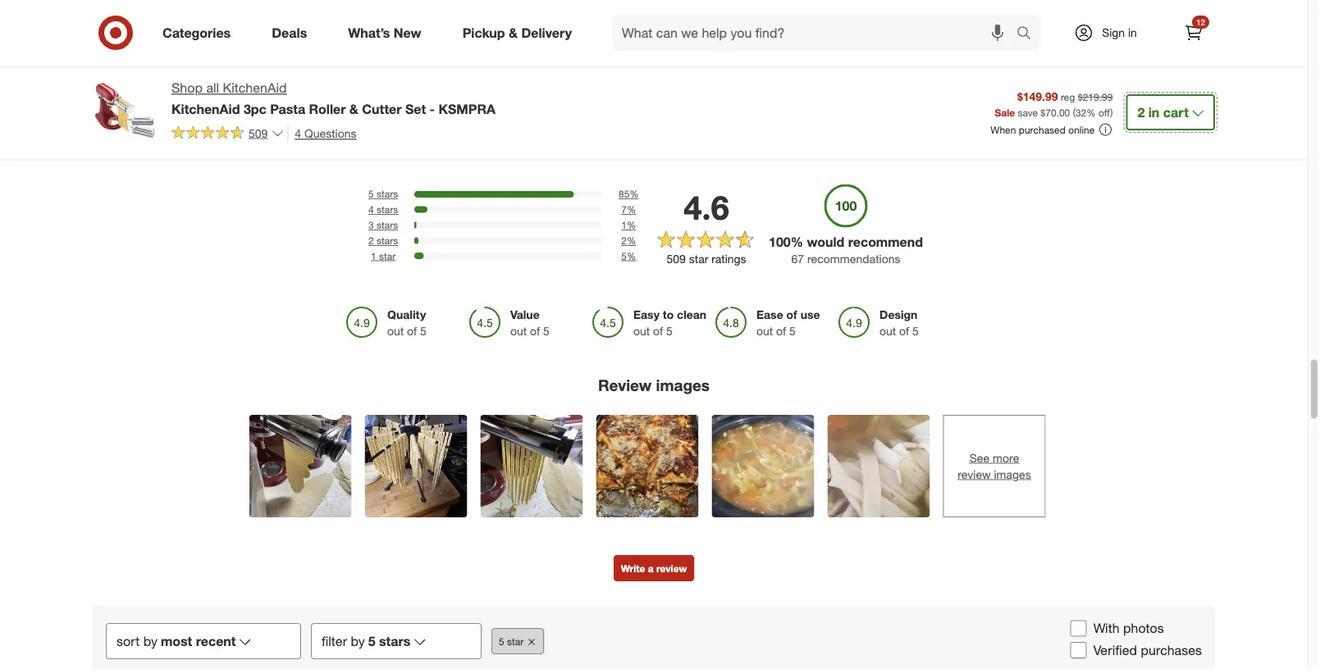 Task type: vqa. For each thing, say whether or not it's contained in the screenshot.


Task type: describe. For each thing, give the bounding box(es) containing it.
purchases
[[1142, 643, 1203, 659]]

70.00
[[1046, 106, 1071, 118]]

sign in
[[1103, 25, 1138, 40]]

$219.99
[[1079, 91, 1114, 103]]

stars for 2 stars
[[377, 235, 398, 247]]

100
[[769, 234, 791, 250]]

% inside $149.99 reg $219.99 sale save $ 70.00 ( 32 % off )
[[1087, 106, 1097, 118]]

% for 5
[[627, 250, 637, 263]]

85 %
[[619, 189, 639, 201]]

see
[[970, 451, 990, 466]]

sort by most recent
[[117, 634, 236, 650]]

pickup & delivery link
[[449, 15, 593, 51]]

$149.99
[[1018, 89, 1059, 103]]

5 inside design out of 5
[[913, 325, 919, 339]]

stars right filter
[[379, 634, 411, 650]]

quality
[[388, 308, 426, 323]]

1 %
[[622, 220, 637, 232]]

12 link
[[1176, 15, 1213, 51]]

value
[[511, 308, 540, 323]]

4 questions
[[295, 126, 357, 140]]

0 vertical spatial kitchenaid
[[223, 80, 287, 96]]

cutter
[[362, 101, 402, 117]]

all
[[206, 80, 219, 96]]

search button
[[1010, 15, 1049, 54]]

reg
[[1061, 91, 1076, 103]]

recommend
[[849, 234, 924, 250]]

recommendations
[[808, 253, 901, 267]]

deals
[[272, 25, 307, 41]]

write a review
[[621, 563, 687, 575]]

3pc
[[244, 101, 267, 117]]

32
[[1076, 106, 1087, 118]]

7
[[622, 204, 627, 216]]

2 %
[[622, 235, 637, 247]]

by for filter by
[[351, 634, 365, 650]]

would
[[807, 234, 845, 250]]

out inside ease of use out of 5
[[757, 325, 774, 339]]

pickup & delivery
[[463, 25, 572, 41]]

deals link
[[258, 15, 328, 51]]

design out of 5
[[880, 308, 919, 339]]

design
[[880, 308, 918, 323]]

1 for 1 %
[[622, 220, 627, 232]]

sign in link
[[1061, 15, 1163, 51]]

cart
[[1164, 104, 1190, 120]]

most
[[161, 634, 192, 650]]

stars for 4 stars
[[377, 204, 398, 216]]

509 for 509
[[249, 126, 268, 140]]

% for 85
[[630, 189, 639, 201]]

stars for 3 stars
[[377, 220, 398, 232]]

5 inside easy to clean out of 5
[[667, 325, 673, 339]]

search
[[1010, 26, 1049, 42]]

4 stars
[[369, 204, 398, 216]]

out for quality out of 5
[[388, 325, 404, 339]]

see more review images
[[958, 451, 1032, 482]]

photos
[[1124, 621, 1165, 637]]

verified
[[1094, 643, 1138, 659]]

what's new link
[[334, 15, 442, 51]]

509 for 509 star ratings
[[667, 252, 686, 267]]

-
[[430, 101, 435, 117]]

review for write a review
[[657, 563, 687, 575]]

in for sign
[[1129, 25, 1138, 40]]

out inside easy to clean out of 5
[[634, 325, 650, 339]]

star for 5
[[507, 636, 524, 648]]

shop
[[172, 80, 203, 96]]

1 vertical spatial kitchenaid
[[172, 101, 240, 117]]

categories
[[163, 25, 231, 41]]

2 in cart
[[1138, 104, 1190, 120]]

image of kitchenaid 3pc pasta roller & cutter set - ksmpra image
[[93, 79, 158, 144]]

what's
[[348, 25, 390, 41]]

with photos
[[1094, 621, 1165, 637]]

ease of use out of 5
[[757, 308, 821, 339]]

clean
[[677, 308, 707, 323]]

67
[[792, 253, 805, 267]]

questions
[[305, 126, 357, 140]]

1 horizontal spatial sponsored
[[605, 2, 654, 15]]

4.6
[[684, 188, 730, 228]]

2 for 2 %
[[622, 235, 627, 247]]

100 % would recommend 67 recommendations
[[769, 234, 924, 267]]

of down ease on the top of the page
[[777, 325, 787, 339]]

stars for 5 stars
[[377, 189, 398, 201]]

quality out of 5
[[388, 308, 427, 339]]

(
[[1074, 106, 1076, 118]]

off
[[1099, 106, 1111, 118]]

of inside value out of 5
[[530, 325, 540, 339]]

5 star button
[[492, 629, 545, 655]]

to
[[663, 308, 674, 323]]

shop all kitchenaid kitchenaid 3pc pasta roller & cutter set - ksmpra
[[172, 80, 496, 117]]

write a review button
[[614, 556, 695, 582]]

write
[[621, 563, 646, 575]]

save
[[1018, 106, 1039, 118]]

2 for 2 stars
[[369, 235, 374, 247]]

509 link
[[172, 124, 284, 144]]

of inside easy to clean out of 5
[[654, 325, 664, 339]]

pickup
[[463, 25, 505, 41]]

ksmpra
[[439, 101, 496, 117]]

pasta
[[270, 101, 306, 117]]

verified purchases
[[1094, 643, 1203, 659]]

% for 2
[[627, 235, 637, 247]]

purchased
[[1020, 123, 1066, 136]]

what's new
[[348, 25, 422, 41]]

use
[[801, 308, 821, 323]]

in for 2
[[1149, 104, 1160, 120]]



Task type: locate. For each thing, give the bounding box(es) containing it.
5 inside value out of 5
[[544, 325, 550, 339]]

ratings
[[712, 252, 747, 267]]

4 for 4 questions
[[295, 126, 301, 140]]

1 sponsored link from the left
[[103, 0, 237, 17]]

sponsored link up search
[[940, 0, 1075, 17]]

1 horizontal spatial 2
[[622, 235, 627, 247]]

a
[[648, 563, 654, 575]]

1 horizontal spatial 4
[[369, 204, 374, 216]]

star for 509
[[689, 252, 709, 267]]

1 vertical spatial &
[[350, 101, 359, 117]]

4 out from the left
[[757, 325, 774, 339]]

of down value
[[530, 325, 540, 339]]

filter
[[322, 634, 347, 650]]

0 horizontal spatial &
[[350, 101, 359, 117]]

images
[[656, 377, 710, 395], [995, 468, 1032, 482]]

1 vertical spatial 4
[[369, 204, 374, 216]]

review for see more review images
[[958, 468, 991, 482]]

% up 67
[[791, 234, 804, 250]]

out inside design out of 5
[[880, 325, 897, 339]]

509 inside 509 link
[[249, 126, 268, 140]]

1 vertical spatial 1
[[371, 250, 377, 263]]

value out of 5
[[511, 308, 550, 339]]

1 vertical spatial review
[[657, 563, 687, 575]]

5 inside ease of use out of 5
[[790, 325, 796, 339]]

% for 100
[[791, 234, 804, 250]]

3 stars
[[369, 220, 398, 232]]

12
[[1197, 17, 1206, 27]]

2 stars
[[369, 235, 398, 247]]

by right filter
[[351, 634, 365, 650]]

out
[[388, 325, 404, 339], [511, 325, 527, 339], [634, 325, 650, 339], [757, 325, 774, 339], [880, 325, 897, 339]]

1 vertical spatial images
[[995, 468, 1032, 482]]

of down to
[[654, 325, 664, 339]]

1 down "7"
[[622, 220, 627, 232]]

1 horizontal spatial star
[[507, 636, 524, 648]]

review
[[958, 468, 991, 482], [657, 563, 687, 575]]

0 horizontal spatial 4
[[295, 126, 301, 140]]

by right sort
[[144, 634, 158, 650]]

review down the see
[[958, 468, 991, 482]]

% up 7 %
[[630, 189, 639, 201]]

0 horizontal spatial sponsored
[[103, 4, 151, 17]]

1 out from the left
[[388, 325, 404, 339]]

% inside 100 % would recommend 67 recommendations
[[791, 234, 804, 250]]

1 star
[[371, 250, 396, 263]]

of inside quality out of 5
[[407, 325, 417, 339]]

1 down 2 stars
[[371, 250, 377, 263]]

out inside value out of 5
[[511, 325, 527, 339]]

1 horizontal spatial by
[[351, 634, 365, 650]]

guest review image 1 of 12, zoom in image
[[249, 416, 352, 518]]

& right pickup
[[509, 25, 518, 41]]

2 horizontal spatial sponsored
[[940, 4, 989, 17]]

kitchenaid down all
[[172, 101, 240, 117]]

5 inside quality out of 5
[[420, 325, 427, 339]]

easy
[[634, 308, 660, 323]]

star inside button
[[507, 636, 524, 648]]

2 horizontal spatial star
[[689, 252, 709, 267]]

1 horizontal spatial in
[[1149, 104, 1160, 120]]

1
[[622, 220, 627, 232], [371, 250, 377, 263]]

star
[[379, 250, 396, 263], [689, 252, 709, 267], [507, 636, 524, 648]]

1 vertical spatial in
[[1149, 104, 1160, 120]]

5
[[369, 189, 374, 201], [622, 250, 627, 263], [420, 325, 427, 339], [544, 325, 550, 339], [667, 325, 673, 339], [790, 325, 796, 339], [913, 325, 919, 339], [368, 634, 376, 650], [499, 636, 505, 648]]

sponsored link up categories
[[103, 0, 237, 17]]

2 sponsored link from the left
[[940, 0, 1075, 17]]

0 vertical spatial review
[[958, 468, 991, 482]]

out for design out of 5
[[880, 325, 897, 339]]

guest review image 2 of 12, zoom in image
[[365, 416, 468, 518]]

1 horizontal spatial &
[[509, 25, 518, 41]]

out down easy
[[634, 325, 650, 339]]

recent
[[196, 634, 236, 650]]

review inside the 'see more review images'
[[958, 468, 991, 482]]

4 down pasta
[[295, 126, 301, 140]]

of down quality
[[407, 325, 417, 339]]

sale
[[995, 106, 1016, 118]]

0 horizontal spatial review
[[657, 563, 687, 575]]

0 vertical spatial 1
[[622, 220, 627, 232]]

$
[[1041, 106, 1046, 118]]

2 down 3
[[369, 235, 374, 247]]

set
[[406, 101, 426, 117]]

Verified purchases checkbox
[[1071, 643, 1088, 660]]

by for sort by
[[144, 634, 158, 650]]

0 horizontal spatial 509
[[249, 126, 268, 140]]

1 by from the left
[[144, 634, 158, 650]]

% left off
[[1087, 106, 1097, 118]]

ease
[[757, 308, 784, 323]]

2 out from the left
[[511, 325, 527, 339]]

7 %
[[622, 204, 637, 216]]

2 for 2 in cart
[[1138, 104, 1146, 120]]

1 for 1 star
[[371, 250, 377, 263]]

1 horizontal spatial 509
[[667, 252, 686, 267]]

0 vertical spatial images
[[656, 377, 710, 395]]

stars up 4 stars
[[377, 189, 398, 201]]

delivery
[[522, 25, 572, 41]]

% down 2 %
[[627, 250, 637, 263]]

of inside design out of 5
[[900, 325, 910, 339]]

guest review image 4 of 12, zoom in image
[[596, 416, 699, 518]]

guest review image 3 of 12, zoom in image
[[481, 416, 583, 518]]

1 horizontal spatial 1
[[622, 220, 627, 232]]

2 horizontal spatial 2
[[1138, 104, 1146, 120]]

stars
[[377, 189, 398, 201], [377, 204, 398, 216], [377, 220, 398, 232], [377, 235, 398, 247], [379, 634, 411, 650]]

guest review image 6 of 12, zoom in image
[[828, 416, 931, 518]]

images right "review"
[[656, 377, 710, 395]]

3 out from the left
[[634, 325, 650, 339]]

of left "use"
[[787, 308, 798, 323]]

With photos checkbox
[[1071, 621, 1088, 638]]

0 horizontal spatial images
[[656, 377, 710, 395]]

1 horizontal spatial review
[[958, 468, 991, 482]]

1 horizontal spatial sponsored link
[[940, 0, 1075, 17]]

0 horizontal spatial 2
[[369, 235, 374, 247]]

%
[[1087, 106, 1097, 118], [630, 189, 639, 201], [627, 204, 637, 216], [627, 220, 637, 232], [791, 234, 804, 250], [627, 235, 637, 247], [627, 250, 637, 263]]

0 horizontal spatial star
[[379, 250, 396, 263]]

& right roller
[[350, 101, 359, 117]]

out down design
[[880, 325, 897, 339]]

509 down 3pc
[[249, 126, 268, 140]]

out down quality
[[388, 325, 404, 339]]

of down design
[[900, 325, 910, 339]]

when purchased online
[[991, 123, 1096, 136]]

2
[[1138, 104, 1146, 120], [369, 235, 374, 247], [622, 235, 627, 247]]

0 horizontal spatial in
[[1129, 25, 1138, 40]]

% down 85 %
[[627, 204, 637, 216]]

images down more
[[995, 468, 1032, 482]]

0 vertical spatial &
[[509, 25, 518, 41]]

5 inside 5 star button
[[499, 636, 505, 648]]

0 vertical spatial 4
[[295, 126, 301, 140]]

out for value out of 5
[[511, 325, 527, 339]]

sponsored link
[[103, 0, 237, 17], [940, 0, 1075, 17]]

when
[[991, 123, 1017, 136]]

with
[[1094, 621, 1120, 637]]

1 horizontal spatial images
[[995, 468, 1032, 482]]

categories link
[[149, 15, 251, 51]]

0 horizontal spatial sponsored link
[[103, 0, 237, 17]]

% for 7
[[627, 204, 637, 216]]

in right "sign"
[[1129, 25, 1138, 40]]

0 horizontal spatial by
[[144, 634, 158, 650]]

4
[[295, 126, 301, 140], [369, 204, 374, 216]]

out down ease on the top of the page
[[757, 325, 774, 339]]

new
[[394, 25, 422, 41]]

star for 1
[[379, 250, 396, 263]]

5 %
[[622, 250, 637, 263]]

sort
[[117, 634, 140, 650]]

5 stars
[[369, 189, 398, 201]]

more
[[993, 451, 1020, 466]]

see more review images button
[[944, 416, 1046, 518]]

2 in cart for kitchenaid 3pc pasta roller & cutter set - ksmpra element
[[1138, 104, 1190, 120]]

509 right 5 %
[[667, 252, 686, 267]]

kitchenaid up 3pc
[[223, 80, 287, 96]]

sign
[[1103, 25, 1126, 40]]

images inside the 'see more review images'
[[995, 468, 1032, 482]]

filter by 5 stars
[[322, 634, 411, 650]]

by
[[144, 634, 158, 650], [351, 634, 365, 650]]

easy to clean out of 5
[[634, 308, 707, 339]]

in left cart
[[1149, 104, 1160, 120]]

stars up 2 stars
[[377, 220, 398, 232]]

What can we help you find? suggestions appear below search field
[[612, 15, 1021, 51]]

online
[[1069, 123, 1096, 136]]

4 for 4 stars
[[369, 204, 374, 216]]

stars down 3 stars
[[377, 235, 398, 247]]

4 up 3
[[369, 204, 374, 216]]

3
[[369, 220, 374, 232]]

5 out from the left
[[880, 325, 897, 339]]

review
[[598, 377, 652, 395]]

guest review image 5 of 12, zoom in image
[[712, 416, 815, 518]]

0 vertical spatial in
[[1129, 25, 1138, 40]]

out inside quality out of 5
[[388, 325, 404, 339]]

2 right ) in the top right of the page
[[1138, 104, 1146, 120]]

2 by from the left
[[351, 634, 365, 650]]

4 questions link
[[288, 124, 357, 143]]

5 star
[[499, 636, 524, 648]]

% down 1 %
[[627, 235, 637, 247]]

out down value
[[511, 325, 527, 339]]

0 horizontal spatial 1
[[371, 250, 377, 263]]

% up 2 %
[[627, 220, 637, 232]]

85
[[619, 189, 630, 201]]

$149.99 reg $219.99 sale save $ 70.00 ( 32 % off )
[[995, 89, 1114, 118]]

2 down 1 %
[[622, 235, 627, 247]]

509
[[249, 126, 268, 140], [667, 252, 686, 267]]

1 vertical spatial 509
[[667, 252, 686, 267]]

509 star ratings
[[667, 252, 747, 267]]

0 vertical spatial 509
[[249, 126, 268, 140]]

review right the a
[[657, 563, 687, 575]]

& inside the shop all kitchenaid kitchenaid 3pc pasta roller & cutter set - ksmpra
[[350, 101, 359, 117]]

&
[[509, 25, 518, 41], [350, 101, 359, 117]]

% for 1
[[627, 220, 637, 232]]

stars up 3 stars
[[377, 204, 398, 216]]



